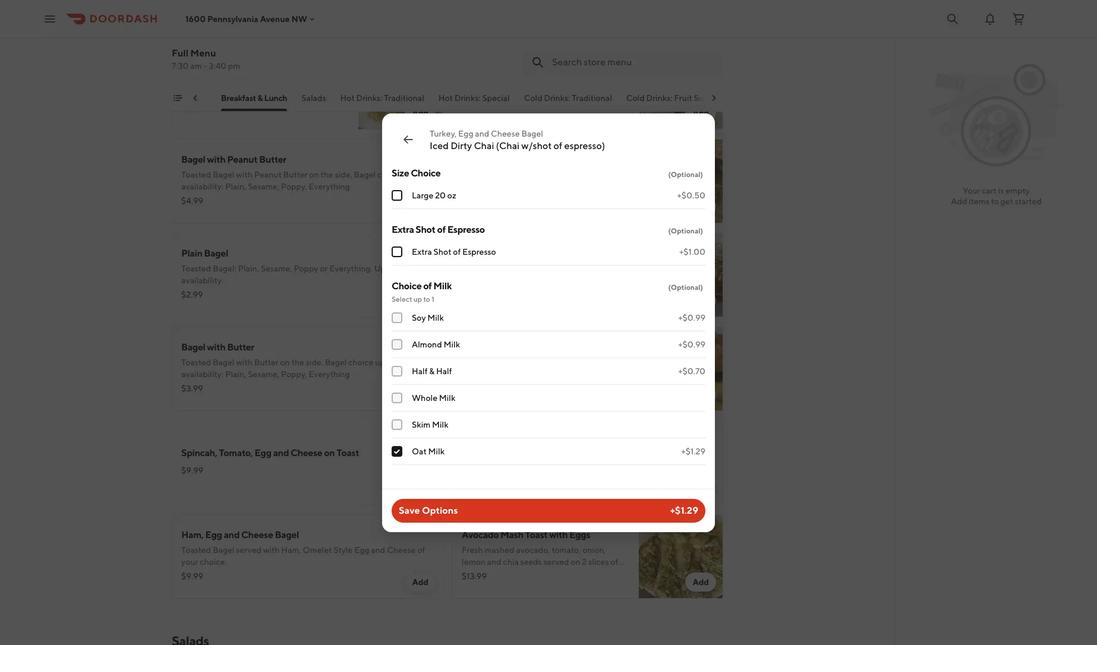 Task type: vqa. For each thing, say whether or not it's contained in the screenshot.
ratings for Red Sea Market
no



Task type: locate. For each thing, give the bounding box(es) containing it.
scrambled down "chia"
[[499, 570, 538, 579]]

1 horizontal spatial toast
[[494, 170, 513, 180]]

extra shot of espresso down 20
[[392, 224, 485, 235]]

half
[[412, 367, 428, 376], [437, 367, 452, 376]]

add inside plain bagel toasted bagel: plain, sesame, poppy or everything. upon availability. $2.99 add
[[412, 296, 429, 306]]

cheese
[[538, 60, 570, 71], [562, 76, 591, 86], [491, 129, 520, 138], [555, 342, 587, 353], [582, 370, 611, 379], [530, 436, 562, 447], [291, 448, 323, 459], [675, 452, 704, 461], [241, 530, 273, 541], [387, 546, 416, 555]]

+$0.99
[[679, 313, 706, 323], [679, 340, 706, 349]]

side inside avocado mash toast with eggs fresh mashed avocado, tomato, onion, lemon and  chia seeds served on 2 slices of toast and scrambled eggs on the side
[[585, 570, 600, 579]]

0 vertical spatial eggs
[[573, 170, 591, 180]]

everything inside bagel with peanut butter toasted bagel with peanut butter on the side. bagel choice upon availability: plain, sesame, poppy, everything $4.99 add
[[309, 182, 350, 191]]

espresso down the oz
[[448, 224, 485, 235]]

traditional
[[384, 93, 425, 103], [572, 93, 612, 103]]

1600 pennsylvania avenue nw
[[186, 14, 307, 23]]

0 vertical spatial extra
[[392, 224, 414, 235]]

skim
[[412, 420, 431, 430]]

below
[[238, 112, 262, 121]]

eggs down seeds
[[540, 570, 558, 579]]

1 horizontal spatial to
[[424, 295, 430, 304]]

+$0.99 for almond milk
[[679, 340, 706, 349]]

0 horizontal spatial &
[[206, 60, 212, 71]]

and inside turkey, egg and cheese bagel iced dirty chai (chai w/shot of espresso)
[[475, 129, 490, 138]]

1 vertical spatial jam
[[462, 194, 476, 203]]

extra down the large
[[392, 224, 414, 235]]

w/shot
[[522, 140, 552, 151]]

2 vertical spatial style
[[334, 546, 353, 555]]

eggs
[[213, 60, 234, 71], [306, 76, 324, 86], [570, 530, 591, 541]]

dialog
[[382, 113, 715, 533]]

1 vertical spatial turkey,
[[462, 436, 492, 447]]

choice up the large
[[411, 167, 441, 179]]

jam down the classic at the left top
[[223, 88, 236, 98]]

to left get
[[992, 197, 1000, 206]]

2 horizontal spatial &
[[430, 367, 435, 376]]

milk
[[434, 280, 452, 292], [428, 313, 444, 323], [444, 340, 460, 349], [439, 393, 456, 403], [432, 420, 449, 430], [428, 447, 445, 456]]

mashed
[[485, 546, 515, 555]]

milk right "almond" at the left bottom of the page
[[444, 340, 460, 349]]

1 vertical spatial +$1.29
[[670, 505, 699, 516]]

+$1.29 for oat milk
[[682, 447, 706, 456]]

toasted up the availability.
[[181, 264, 211, 274]]

poppy,
[[495, 100, 521, 109], [281, 182, 307, 191], [281, 370, 307, 379]]

1 horizontal spatial $4.99
[[462, 102, 484, 112]]

2 vertical spatial (optional)
[[669, 283, 704, 292]]

on
[[593, 76, 602, 86], [238, 88, 248, 98], [309, 170, 319, 180], [477, 194, 487, 203], [588, 342, 599, 353], [280, 358, 290, 368], [324, 448, 335, 459], [571, 558, 581, 567], [559, 570, 569, 579]]

turkey, inside turkey, egg and cheese bagel iced dirty chai (chai w/shot of espresso)
[[430, 129, 457, 138]]

1 horizontal spatial &
[[258, 93, 263, 103]]

eggs
[[573, 170, 591, 180], [540, 570, 558, 579]]

1 hot from the left
[[341, 93, 355, 103]]

1 horizontal spatial egg
[[286, 100, 301, 109]]

omelet for ham,
[[303, 546, 332, 555]]

1 horizontal spatial turkey,
[[462, 436, 492, 447]]

toasted
[[462, 76, 492, 86], [181, 170, 211, 180], [181, 264, 211, 274], [181, 358, 211, 368], [462, 358, 492, 368], [462, 452, 492, 461], [181, 546, 211, 555]]

toasted down please
[[181, 170, 211, 180]]

scrambled
[[532, 170, 572, 180], [499, 570, 538, 579]]

0 vertical spatial butter
[[181, 88, 205, 98]]

3 (optional) from the top
[[669, 283, 704, 292]]

1 vertical spatial tomato,
[[219, 448, 253, 459]]

style for turkey,
[[621, 452, 641, 461]]

am
[[190, 61, 202, 71]]

choice inside bagel with cream cheese toasted bagel with cream cheese on the side. bagel choice upon availability: plain, sesame, poppy, everything
[[506, 88, 531, 98]]

cold down item search search field
[[627, 93, 645, 103]]

toasted up "$10.99"
[[462, 358, 492, 368]]

bagel with butter toasted bagel with butter on the side. bagel choice upon availability: plain, sesame, poppy, everything $3.99 add
[[181, 342, 429, 400]]

on inside toast & eggs the classic toast and scrambled eggs with butter and jam on the side. if you would like to replace egg yolk with the egg white please chose it below
[[238, 88, 248, 98]]

hot left 'side.'
[[439, 93, 453, 103]]

full menu 7:30 am - 3:40 pm
[[172, 48, 240, 71]]

full
[[172, 48, 189, 59]]

egg
[[459, 129, 474, 138], [524, 342, 541, 353], [494, 436, 511, 447], [255, 448, 272, 459], [642, 452, 657, 461], [205, 530, 222, 541], [355, 546, 370, 555]]

1 vertical spatial style
[[621, 452, 641, 461]]

None checkbox
[[392, 246, 403, 257], [392, 313, 403, 323], [392, 339, 403, 350], [392, 366, 403, 377], [392, 446, 403, 457], [392, 246, 403, 257], [392, 313, 403, 323], [392, 339, 403, 350], [392, 366, 403, 377], [392, 446, 403, 457]]

availability.
[[181, 276, 223, 285]]

2 horizontal spatial eggs
[[570, 530, 591, 541]]

milk right the oat
[[428, 447, 445, 456]]

$9.99 down pork at the top left of the page
[[462, 196, 484, 206]]

bagel with cream cheese image
[[639, 45, 724, 130]]

2 horizontal spatial style
[[621, 452, 641, 461]]

espresso for +$1.00
[[463, 247, 496, 257]]

spinach, up "$10.99"
[[462, 370, 494, 379]]

you
[[290, 88, 304, 98]]

+$1.29 for save options
[[670, 505, 699, 516]]

salads
[[302, 93, 326, 103]]

& up whole milk
[[430, 367, 435, 376]]

1 vertical spatial poppy,
[[281, 182, 307, 191]]

0 vertical spatial shot
[[416, 224, 436, 235]]

style inside ham, egg and cheese bagel toasted bagel served with ham, omelet style egg and cheese of your choice. $9.99 add
[[334, 546, 353, 555]]

extra shot of espresso group
[[392, 223, 706, 266]]

1 vertical spatial upon
[[404, 170, 424, 180]]

save options
[[399, 505, 458, 516]]

traditional up espresso)
[[572, 93, 612, 103]]

peanut
[[227, 154, 258, 165], [254, 170, 282, 180]]

yolk
[[237, 100, 252, 109]]

(optional) inside extra shot of espresso group
[[669, 226, 704, 235]]

1 horizontal spatial tomato,
[[591, 264, 622, 274]]

omelet inside ham, egg and cheese bagel toasted bagel served with ham, omelet style egg and cheese of your choice. $9.99 add
[[303, 546, 332, 555]]

eggs right -
[[213, 60, 234, 71]]

2 inside a bread toast with scrambled eggs and 2 pork sausage patties. served with butter and jam on the side
[[609, 170, 614, 180]]

cream
[[508, 60, 536, 71], [535, 76, 561, 86]]

toasted inside bagel with butter toasted bagel with butter on the side. bagel choice upon availability: plain, sesame, poppy, everything $3.99 add
[[181, 358, 211, 368]]

drinks: for hot drinks: special
[[455, 93, 481, 103]]

2 horizontal spatial to
[[992, 197, 1000, 206]]

extra shot of espresso
[[392, 224, 485, 235], [412, 247, 496, 257]]

$4.99 up the plain
[[181, 196, 203, 206]]

1 vertical spatial shot
[[434, 247, 452, 257]]

ham, spinach, egg nd cheese on croissant image
[[639, 327, 724, 412]]

drinks: for hot drinks: traditional
[[357, 93, 383, 103]]

shot down the large
[[416, 224, 436, 235]]

2 vertical spatial side.
[[306, 358, 323, 368]]

7:30
[[172, 61, 189, 71]]

milk right soy
[[428, 313, 444, 323]]

0 vertical spatial toast
[[494, 170, 513, 180]]

0 vertical spatial poppy,
[[495, 100, 521, 109]]

shot for +$1.00
[[434, 247, 452, 257]]

1 vertical spatial side
[[585, 570, 600, 579]]

dirty
[[451, 140, 472, 151]]

2 vertical spatial everything
[[309, 370, 350, 379]]

1 horizontal spatial style
[[527, 370, 546, 379]]

0 vertical spatial 2
[[609, 170, 614, 180]]

tomato, inside bagel melt soho's version of pizza bagel with tomato, provolone cheese, seasoning
[[591, 264, 622, 274]]

extra shot of espresso up soho's
[[412, 247, 496, 257]]

0 horizontal spatial egg
[[221, 100, 235, 109]]

0 vertical spatial scrambled
[[532, 170, 572, 180]]

the inside bagel with cream cheese toasted bagel with cream cheese on the side. bagel choice upon availability: plain, sesame, poppy, everything
[[604, 76, 617, 86]]

& inside choice of milk group
[[430, 367, 435, 376]]

everything for butter
[[309, 182, 350, 191]]

0 vertical spatial +$1.29
[[682, 447, 706, 456]]

1 drinks: from the left
[[357, 93, 383, 103]]

notification bell image
[[984, 12, 998, 26]]

sausage
[[481, 182, 511, 191]]

of inside avocado mash toast with eggs fresh mashed avocado, tomato, onion, lemon and  chia seeds served on 2 slices of toast and scrambled eggs on the side
[[611, 558, 619, 567]]

1 vertical spatial availability:
[[181, 182, 224, 191]]

toasted up 'choice.'
[[181, 546, 211, 555]]

0 vertical spatial side
[[503, 194, 519, 203]]

espresso)
[[565, 140, 606, 151]]

milk for skim milk
[[432, 420, 449, 430]]

traditional for hot drinks: traditional
[[384, 93, 425, 103]]

$4.99 down 'side.'
[[462, 102, 484, 112]]

2 vertical spatial to
[[424, 295, 430, 304]]

breakfast
[[221, 93, 256, 103]]

omelet inside turkey, egg and cheese bagel toasted bagel served with turkey, omelet style egg and cheese of your choice
[[591, 452, 620, 461]]

toast
[[494, 170, 513, 180], [462, 570, 481, 579]]

1 horizontal spatial half
[[437, 367, 452, 376]]

half up 'whole' at the bottom of the page
[[412, 367, 428, 376]]

cart
[[983, 186, 997, 196]]

2 vertical spatial eggs
[[570, 530, 591, 541]]

4 drinks: from the left
[[647, 93, 673, 103]]

2 hot from the left
[[439, 93, 453, 103]]

select
[[392, 295, 412, 304]]

$10.99
[[462, 384, 488, 394]]

extra up choice of milk select up to 1
[[412, 247, 432, 257]]

side down slices
[[585, 570, 600, 579]]

0 horizontal spatial style
[[334, 546, 353, 555]]

butter down espresso)
[[589, 182, 613, 191]]

hot inside hot drinks: special "button"
[[439, 93, 453, 103]]

poppy
[[294, 264, 318, 274]]

add button for ham, egg and cheese bagel
[[405, 573, 436, 592]]

butter inside a bread toast with scrambled eggs and 2 pork sausage patties. served with butter and jam on the side
[[589, 182, 613, 191]]

milk for whole milk
[[439, 393, 456, 403]]

upon up the large
[[404, 170, 424, 180]]

0 horizontal spatial 2
[[582, 558, 587, 567]]

cold for cold drinks: fruit smoothies
[[627, 93, 645, 103]]

eggs up would
[[306, 76, 324, 86]]

Item Search search field
[[552, 56, 714, 69]]

pennsylvania
[[208, 14, 259, 23]]

1 vertical spatial everything
[[309, 182, 350, 191]]

toast inside avocado mash toast with eggs fresh mashed avocado, tomato, onion, lemon and  chia seeds served on 2 slices of toast and scrambled eggs on the side
[[525, 530, 548, 541]]

1600 pennsylvania avenue nw button
[[186, 14, 317, 23]]

2 vertical spatial &
[[430, 367, 435, 376]]

drinks: for cold drinks: fruit smoothies
[[647, 93, 673, 103]]

2 horizontal spatial upon
[[533, 88, 552, 98]]

& left lunch
[[258, 93, 263, 103]]

0 vertical spatial availability:
[[554, 88, 596, 98]]

your for turkey,
[[462, 464, 479, 473]]

choice inside choice of milk select up to 1
[[392, 280, 422, 292]]

hot inside hot drinks: traditional button
[[341, 93, 355, 103]]

1 vertical spatial spinach,
[[462, 370, 494, 379]]

of inside turkey, egg and cheese bagel toasted bagel served with turkey, omelet style egg and cheese of your choice
[[705, 452, 713, 461]]

2 horizontal spatial omelet
[[591, 452, 620, 461]]

1 traditional from the left
[[384, 93, 425, 103]]

& for half
[[430, 367, 435, 376]]

0 horizontal spatial tomato,
[[219, 448, 253, 459]]

milk up 1
[[434, 280, 452, 292]]

Whole Milk checkbox
[[392, 393, 403, 403]]

-
[[204, 61, 207, 71]]

poppy, inside bagel with cream cheese toasted bagel with cream cheese on the side. bagel choice upon availability: plain, sesame, poppy, everything
[[495, 100, 521, 109]]

& for toast
[[206, 60, 212, 71]]

on inside bagel with peanut butter toasted bagel with peanut butter on the side. bagel choice upon availability: plain, sesame, poppy, everything $4.99 add
[[309, 170, 319, 180]]

bagel:
[[213, 264, 236, 274]]

cream up the special
[[508, 60, 536, 71]]

oat milk
[[412, 447, 445, 456]]

0 vertical spatial omelet
[[496, 370, 525, 379]]

half down almond milk
[[437, 367, 452, 376]]

1 (optional) from the top
[[669, 170, 704, 179]]

toasted up $3.99
[[181, 358, 211, 368]]

upon
[[533, 88, 552, 98], [404, 170, 424, 180], [375, 358, 395, 368]]

0 vertical spatial your
[[462, 382, 479, 391]]

if
[[283, 88, 288, 98]]

1
[[432, 295, 435, 304]]

cheese inside turkey, egg and cheese bagel iced dirty chai (chai w/shot of espresso)
[[491, 129, 520, 138]]

and
[[247, 76, 262, 86], [207, 88, 221, 98], [475, 129, 490, 138], [593, 170, 607, 180], [614, 182, 629, 191], [566, 370, 581, 379], [512, 436, 528, 447], [273, 448, 289, 459], [659, 452, 673, 461], [224, 530, 240, 541], [371, 546, 386, 555], [487, 558, 502, 567], [483, 570, 497, 579]]

on inside bagel with butter toasted bagel with butter on the side. bagel choice upon availability: plain, sesame, poppy, everything $3.99 add
[[280, 358, 290, 368]]

version
[[489, 264, 517, 274]]

3 drinks: from the left
[[544, 93, 571, 103]]

1 vertical spatial side.
[[335, 170, 352, 180]]

upon right the special
[[533, 88, 552, 98]]

0 vertical spatial tomato,
[[591, 264, 622, 274]]

large 20 oz
[[412, 191, 456, 200]]

(optional) for size choice
[[669, 170, 704, 179]]

add inside bagel with butter toasted bagel with butter on the side. bagel choice upon availability: plain, sesame, poppy, everything $3.99 add
[[412, 390, 429, 400]]

eggs inside avocado mash toast with eggs fresh mashed avocado, tomato, onion, lemon and  chia seeds served on 2 slices of toast and scrambled eggs on the side
[[570, 530, 591, 541]]

or
[[320, 264, 328, 274]]

0 horizontal spatial eggs
[[213, 60, 234, 71]]

scroll menu navigation left image
[[191, 93, 200, 103]]

(optional) inside size choice group
[[669, 170, 704, 179]]

2 drinks: from the left
[[455, 93, 481, 103]]

2 traditional from the left
[[572, 93, 612, 103]]

bagel with cream cheese toasted bagel with cream cheese on the side. bagel choice upon availability: plain, sesame, poppy, everything
[[462, 60, 619, 109]]

bagel
[[462, 60, 486, 71], [494, 76, 515, 86], [482, 88, 504, 98], [522, 129, 544, 138], [181, 154, 205, 165], [213, 170, 235, 180], [354, 170, 376, 180], [204, 248, 228, 259], [462, 248, 486, 259], [550, 264, 571, 274], [181, 342, 205, 353], [213, 358, 235, 368], [325, 358, 347, 368], [563, 436, 587, 447], [494, 452, 515, 461], [275, 530, 299, 541], [213, 546, 235, 555]]

None checkbox
[[392, 190, 403, 201]]

upon for cheese
[[533, 88, 552, 98]]

upon inside bagel with peanut butter toasted bagel with peanut butter on the side. bagel choice upon availability: plain, sesame, poppy, everything $4.99 add
[[404, 170, 424, 180]]

butter
[[259, 154, 287, 165], [283, 170, 308, 180], [227, 342, 254, 353], [254, 358, 279, 368]]

iced
[[430, 140, 449, 151]]

to left "scroll menu navigation left" icon
[[181, 100, 189, 109]]

0 vertical spatial jam
[[223, 88, 236, 98]]

1 horizontal spatial eggs
[[573, 170, 591, 180]]

1 vertical spatial 2
[[582, 558, 587, 567]]

to
[[181, 100, 189, 109], [992, 197, 1000, 206], [424, 295, 430, 304]]

on inside bagel with cream cheese toasted bagel with cream cheese on the side. bagel choice upon availability: plain, sesame, poppy, everything
[[593, 76, 602, 86]]

omelet for turkey,
[[591, 452, 620, 461]]

availability: inside bagel with peanut butter toasted bagel with peanut butter on the side. bagel choice upon availability: plain, sesame, poppy, everything $4.99 add
[[181, 182, 224, 191]]

0 horizontal spatial to
[[181, 100, 189, 109]]

choice of milk select up to 1
[[392, 280, 452, 304]]

$9.99 down 'choice.'
[[181, 572, 203, 582]]

1 vertical spatial butter
[[589, 182, 613, 191]]

+$0.99 up +$0.70
[[679, 340, 706, 349]]

egg down you
[[286, 100, 301, 109]]

style inside turkey, egg and cheese bagel toasted bagel served with turkey, omelet style egg and cheese of your choice
[[621, 452, 641, 461]]

to inside your cart is empty add items to get started
[[992, 197, 1000, 206]]

0 horizontal spatial butter
[[181, 88, 205, 98]]

2 horizontal spatial turkey,
[[562, 452, 589, 461]]

traditional for cold drinks: traditional
[[572, 93, 612, 103]]

sandwiches button
[[162, 92, 207, 111]]

2 vertical spatial your
[[181, 558, 198, 567]]

side inside a bread toast with scrambled eggs and 2 pork sausage patties. served with butter and jam on the side
[[503, 194, 519, 203]]

toasted inside bagel with peanut butter toasted bagel with peanut butter on the side. bagel choice upon availability: plain, sesame, poppy, everything $4.99 add
[[181, 170, 211, 180]]

1 vertical spatial extra shot of espresso
[[412, 247, 496, 257]]

2 vertical spatial poppy,
[[281, 370, 307, 379]]

turkey, egg and cheese bagel iced dirty chai (chai w/shot of espresso)
[[430, 129, 606, 151]]

milk inside choice of milk select up to 1
[[434, 280, 452, 292]]

0 items, open order cart image
[[1012, 12, 1026, 26]]

avocado mash toast with eggs fresh mashed avocado, tomato, onion, lemon and  chia seeds served on 2 slices of toast and scrambled eggs on the side
[[462, 530, 619, 579]]

1 cold from the left
[[524, 93, 543, 103]]

eggs up 'tomato,'
[[570, 530, 591, 541]]

bagel with peanut butter toasted bagel with peanut butter on the side. bagel choice upon availability: plain, sesame, poppy, everything $4.99 add
[[181, 154, 429, 212]]

1 vertical spatial extra
[[412, 247, 432, 257]]

+$1.29
[[682, 447, 706, 456], [670, 505, 699, 516]]

1 +$0.99 from the top
[[679, 313, 706, 323]]

1 horizontal spatial side
[[585, 570, 600, 579]]

side
[[503, 194, 519, 203], [585, 570, 600, 579]]

served inside turkey, egg and cheese bagel toasted bagel served with turkey, omelet style egg and cheese of your choice
[[517, 452, 542, 461]]

your inside turkey, egg and cheese bagel toasted bagel served with turkey, omelet style egg and cheese of your choice
[[462, 464, 479, 473]]

2 (optional) from the top
[[669, 226, 704, 235]]

2 +$0.99 from the top
[[679, 340, 706, 349]]

almond milk
[[412, 340, 460, 349]]

scrambled up 'served'
[[532, 170, 572, 180]]

plain, inside bagel with butter toasted bagel with butter on the side. bagel choice upon availability: plain, sesame, poppy, everything $3.99 add
[[225, 370, 246, 379]]

1 vertical spatial (optional)
[[669, 226, 704, 235]]

espresso
[[448, 224, 485, 235], [463, 247, 496, 257]]

save
[[399, 505, 420, 516]]

0 horizontal spatial cold
[[524, 93, 543, 103]]

choice up select
[[392, 280, 422, 292]]

0 horizontal spatial side
[[503, 194, 519, 203]]

drinks: left the special
[[455, 93, 481, 103]]

0 vertical spatial +$0.99
[[679, 313, 706, 323]]

choice
[[411, 167, 441, 179], [392, 280, 422, 292]]

1 horizontal spatial traditional
[[572, 93, 612, 103]]

traditional up the back image
[[384, 93, 425, 103]]

jam down pork at the top left of the page
[[462, 194, 476, 203]]

everything inside bagel with cream cheese toasted bagel with cream cheese on the side. bagel choice upon availability: plain, sesame, poppy, everything
[[523, 100, 564, 109]]

sesame, inside bagel with cream cheese toasted bagel with cream cheese on the side. bagel choice upon availability: plain, sesame, poppy, everything
[[462, 100, 493, 109]]

add inside your cart is empty add items to get started
[[952, 197, 968, 206]]

1 vertical spatial choice
[[392, 280, 422, 292]]

jam
[[223, 88, 236, 98], [462, 194, 476, 203]]

drinks: for cold drinks: traditional
[[544, 93, 571, 103]]

milk right 'whole' at the bottom of the page
[[439, 393, 456, 403]]

1 vertical spatial espresso
[[463, 247, 496, 257]]

+$0.70
[[679, 367, 706, 376]]

$9.99 down 'spincah,'
[[181, 466, 203, 476]]

1 horizontal spatial eggs
[[306, 76, 324, 86]]

poppy, for cheese
[[495, 100, 521, 109]]

omelet inside "ham, spinach, egg nd cheese on croissant toasted croissant served with ham, spinach, omelet style egg, and cheese of your choice"
[[496, 370, 525, 379]]

drinks: right the "like"
[[357, 93, 383, 103]]

cream up cold drinks: traditional
[[535, 76, 561, 86]]

drinks: up w/shot
[[544, 93, 571, 103]]

1600
[[186, 14, 206, 23]]

2 vertical spatial availability:
[[181, 370, 224, 379]]

availability: inside bagel with cream cheese toasted bagel with cream cheese on the side. bagel choice upon availability: plain, sesame, poppy, everything
[[554, 88, 596, 98]]

1 vertical spatial toast
[[462, 570, 481, 579]]

upon up whole milk checkbox
[[375, 358, 395, 368]]

spinach, left nd
[[486, 342, 522, 353]]

toast down lemon
[[462, 570, 481, 579]]

eggs down espresso)
[[573, 170, 591, 180]]

espresso up soho's
[[463, 247, 496, 257]]

toast inside avocado mash toast with eggs fresh mashed avocado, tomato, onion, lemon and  chia seeds served on 2 slices of toast and scrambled eggs on the side
[[462, 570, 481, 579]]

omelet
[[496, 370, 525, 379], [591, 452, 620, 461], [303, 546, 332, 555]]

cold right the special
[[524, 93, 543, 103]]

add inside bagel with peanut butter toasted bagel with peanut butter on the side. bagel choice upon availability: plain, sesame, poppy, everything $4.99 add
[[412, 202, 429, 212]]

0 vertical spatial extra shot of espresso
[[392, 224, 485, 235]]

1 vertical spatial your
[[462, 464, 479, 473]]

mash
[[501, 530, 524, 541]]

+$1.29 inside choice of milk group
[[682, 447, 706, 456]]

&
[[206, 60, 212, 71], [258, 93, 263, 103], [430, 367, 435, 376]]

chia
[[503, 558, 519, 567]]

$13.99
[[462, 572, 487, 582]]

plain, inside bagel with peanut butter toasted bagel with peanut butter on the side. bagel choice upon availability: plain, sesame, poppy, everything $4.99 add
[[225, 182, 246, 191]]

toasted inside plain bagel toasted bagel: plain, sesame, poppy or everything. upon availability. $2.99 add
[[181, 264, 211, 274]]

drinks: left fruit
[[647, 93, 673, 103]]

0 horizontal spatial side.
[[264, 88, 281, 98]]

2 egg from the left
[[286, 100, 301, 109]]

1 horizontal spatial upon
[[404, 170, 424, 180]]

2 vertical spatial upon
[[375, 358, 395, 368]]

1 horizontal spatial cold
[[627, 93, 645, 103]]

poppy, inside bagel with peanut butter toasted bagel with peanut butter on the side. bagel choice upon availability: plain, sesame, poppy, everything $4.99 add
[[281, 182, 307, 191]]

& inside toast & eggs the classic toast and scrambled eggs with butter and jam on the side. if you would like to replace egg yolk with the egg white please chose it below
[[206, 60, 212, 71]]

0 vertical spatial side.
[[264, 88, 281, 98]]

1 vertical spatial &
[[258, 93, 263, 103]]

side. inside bagel with butter toasted bagel with butter on the side. bagel choice upon availability: plain, sesame, poppy, everything $3.99 add
[[306, 358, 323, 368]]

scroll menu navigation right image
[[709, 93, 719, 103]]

(optional) up +$0.50
[[669, 170, 704, 179]]

(optional) inside choice of milk group
[[669, 283, 704, 292]]

egg up it
[[221, 100, 235, 109]]

melt
[[488, 248, 508, 259]]

0 horizontal spatial half
[[412, 367, 428, 376]]

& right am
[[206, 60, 212, 71]]

+$0.99 up ham, spinach, egg nd cheese on croissant image
[[679, 313, 706, 323]]

espresso for (optional)
[[448, 224, 485, 235]]

0 horizontal spatial omelet
[[303, 546, 332, 555]]

0 horizontal spatial turkey,
[[430, 129, 457, 138]]

hot right would
[[341, 93, 355, 103]]

large
[[412, 191, 434, 200]]

toasted right oat milk
[[462, 452, 492, 461]]

add button
[[405, 103, 436, 123], [686, 103, 717, 123], [405, 197, 436, 216], [686, 197, 717, 216], [405, 291, 436, 310], [405, 385, 436, 404], [405, 479, 436, 498], [686, 479, 717, 498], [405, 573, 436, 592], [686, 573, 717, 592]]

1 horizontal spatial butter
[[589, 182, 613, 191]]

style for ham,
[[334, 546, 353, 555]]

1 horizontal spatial hot
[[439, 93, 453, 103]]

(optional) up +$1.00
[[669, 226, 704, 235]]

add button for turkey, egg and cheese bagel
[[686, 479, 717, 498]]

side down the sausage
[[503, 194, 519, 203]]

upon inside bagel with cream cheese toasted bagel with cream cheese on the side. bagel choice upon availability: plain, sesame, poppy, everything
[[533, 88, 552, 98]]

0 vertical spatial cream
[[508, 60, 536, 71]]

to left 1
[[424, 295, 430, 304]]

2 cold from the left
[[627, 93, 645, 103]]

butter down the
[[181, 88, 205, 98]]

toast up the sausage
[[494, 170, 513, 180]]

shot up choice of milk select up to 1
[[434, 247, 452, 257]]

your for ham,
[[181, 558, 198, 567]]

2 horizontal spatial side.
[[335, 170, 352, 180]]

(optional) down +$1.00
[[669, 283, 704, 292]]

milk right skim
[[432, 420, 449, 430]]

add button for bagel with peanut butter
[[405, 197, 436, 216]]

toasted up 'side.'
[[462, 76, 492, 86]]

1 horizontal spatial croissant
[[601, 342, 641, 353]]

0 horizontal spatial $4.99
[[181, 196, 203, 206]]



Task type: describe. For each thing, give the bounding box(es) containing it.
choice of milk group
[[392, 280, 706, 465]]

chai
[[474, 140, 494, 151]]

+$0.50
[[678, 191, 706, 200]]

style inside "ham, spinach, egg nd cheese on croissant toasted croissant served with ham, spinach, omelet style egg, and cheese of your choice"
[[527, 370, 546, 379]]

the inside bagel with peanut butter toasted bagel with peanut butter on the side. bagel choice upon availability: plain, sesame, poppy, everything $4.99 add
[[321, 170, 333, 180]]

choice inside bagel with butter toasted bagel with butter on the side. bagel choice upon availability: plain, sesame, poppy, everything $3.99 add
[[349, 358, 374, 368]]

size choice
[[392, 167, 441, 179]]

your inside "ham, spinach, egg nd cheese on croissant toasted croissant served with ham, spinach, omelet style egg, and cheese of your choice"
[[462, 382, 479, 391]]

replace
[[191, 100, 219, 109]]

cold for cold drinks: traditional
[[524, 93, 543, 103]]

hot for hot drinks: special
[[439, 93, 453, 103]]

egg inside turkey, egg and cheese bagel iced dirty chai (chai w/shot of espresso)
[[459, 129, 474, 138]]

open menu image
[[43, 12, 57, 26]]

jam inside a bread toast with scrambled eggs and 2 pork sausage patties. served with butter and jam on the side
[[462, 194, 476, 203]]

with inside turkey, egg and cheese bagel toasted bagel served with turkey, omelet style egg and cheese of your choice
[[544, 452, 561, 461]]

0 vertical spatial choice
[[411, 167, 441, 179]]

eggs inside avocado mash toast with eggs fresh mashed avocado, tomato, onion, lemon and  chia seeds served on 2 slices of toast and scrambled eggs on the side
[[540, 570, 558, 579]]

it
[[232, 112, 237, 121]]

availability: for cream
[[554, 88, 596, 98]]

up
[[414, 295, 422, 304]]

side. inside bagel with peanut butter toasted bagel with peanut butter on the side. bagel choice upon availability: plain, sesame, poppy, everything $4.99 add
[[335, 170, 352, 180]]

the inside avocado mash toast with eggs fresh mashed avocado, tomato, onion, lemon and  chia seeds served on 2 slices of toast and scrambled eggs on the side
[[571, 570, 583, 579]]

dialog containing iced dirty chai (chai w/shot of espresso)
[[382, 113, 715, 533]]

toast & eggs the classic toast and scrambled eggs with butter and jam on the side. if you would like to replace egg yolk with the egg white please chose it below
[[181, 60, 344, 121]]

turkey, egg and cheese bagel toasted bagel served with turkey, omelet style egg and cheese of your choice
[[462, 436, 713, 473]]

bagel inside turkey, egg and cheese bagel iced dirty chai (chai w/shot of espresso)
[[522, 129, 544, 138]]

to inside toast & eggs the classic toast and scrambled eggs with butter and jam on the side. if you would like to replace egg yolk with the egg white please chose it below
[[181, 100, 189, 109]]

egg,
[[548, 370, 565, 379]]

lunch
[[264, 93, 287, 103]]

your
[[963, 186, 981, 196]]

oz
[[448, 191, 456, 200]]

$3.99
[[181, 384, 203, 394]]

everything inside bagel with butter toasted bagel with butter on the side. bagel choice upon availability: plain, sesame, poppy, everything $3.99 add
[[309, 370, 350, 379]]

sesame, inside plain bagel toasted bagel: plain, sesame, poppy or everything. upon availability. $2.99 add
[[261, 264, 292, 274]]

$9.99 inside ham, egg and cheese bagel toasted bagel served with ham, omelet style egg and cheese of your choice. $9.99 add
[[181, 572, 203, 582]]

hot drinks: traditional button
[[341, 92, 425, 111]]

fresh
[[462, 546, 483, 555]]

upon inside bagel with butter toasted bagel with butter on the side. bagel choice upon availability: plain, sesame, poppy, everything $3.99 add
[[375, 358, 395, 368]]

upon for butter
[[404, 170, 424, 180]]

availability: inside bagel with butter toasted bagel with butter on the side. bagel choice upon availability: plain, sesame, poppy, everything $3.99 add
[[181, 370, 224, 379]]

poppy, for butter
[[281, 182, 307, 191]]

size choice group
[[392, 167, 706, 209]]

availability: for peanut
[[181, 182, 224, 191]]

please
[[181, 112, 206, 121]]

seeds
[[521, 558, 542, 567]]

hot drinks: special
[[439, 93, 510, 103]]

half & half
[[412, 367, 452, 376]]

toasted inside "ham, spinach, egg nd cheese on croissant toasted croissant served with ham, spinach, omelet style egg, and cheese of your choice"
[[462, 358, 492, 368]]

0 vertical spatial croissant
[[601, 342, 641, 353]]

sesame, inside bagel with butter toasted bagel with butter on the side. bagel choice upon availability: plain, sesame, poppy, everything $3.99 add
[[248, 370, 279, 379]]

1 vertical spatial peanut
[[254, 170, 282, 180]]

hot drinks: special button
[[439, 92, 510, 111]]

smoothies
[[694, 93, 734, 103]]

shot for (optional)
[[416, 224, 436, 235]]

avocado,
[[516, 546, 550, 555]]

avocado mash toast with eggs image
[[639, 515, 724, 599]]

sesame, inside bagel with peanut butter toasted bagel with peanut butter on the side. bagel choice upon availability: plain, sesame, poppy, everything $4.99 add
[[248, 182, 279, 191]]

turkey, for iced
[[430, 129, 457, 138]]

eggs inside a bread toast with scrambled eggs and 2 pork sausage patties. served with butter and jam on the side
[[573, 170, 591, 180]]

patties.
[[513, 182, 541, 191]]

served inside ham, egg and cheese bagel toasted bagel served with ham, omelet style egg and cheese of your choice. $9.99 add
[[236, 546, 262, 555]]

choice inside bagel with peanut butter toasted bagel with peanut butter on the side. bagel choice upon availability: plain, sesame, poppy, everything $4.99 add
[[378, 170, 403, 180]]

soho's
[[462, 264, 487, 274]]

size
[[392, 167, 409, 179]]

cold drinks: traditional button
[[524, 92, 612, 111]]

of inside "ham, spinach, egg nd cheese on croissant toasted croissant served with ham, spinach, omelet style egg, and cheese of your choice"
[[613, 370, 620, 379]]

pork
[[462, 182, 479, 191]]

soy milk
[[412, 313, 444, 323]]

cold drinks: traditional
[[524, 93, 612, 103]]

add button for spincah, tomato, egg and cheese on toast
[[405, 479, 436, 498]]

ham, egg and cheese bagel toasted bagel served with ham, omelet style egg and cheese of your choice. $9.99 add
[[181, 530, 429, 588]]

bagel melt soho's version of pizza bagel with tomato, provolone cheese, seasoning
[[462, 248, 622, 285]]

is
[[999, 186, 1005, 196]]

2 inside avocado mash toast with eggs fresh mashed avocado, tomato, onion, lemon and  chia seeds served on 2 slices of toast and scrambled eggs on the side
[[582, 558, 587, 567]]

breakfast & lunch
[[221, 93, 287, 103]]

spincah,
[[181, 448, 217, 459]]

with inside ham, egg and cheese bagel toasted bagel served with ham, omelet style egg and cheese of your choice. $9.99 add
[[263, 546, 280, 555]]

choice.
[[200, 558, 227, 567]]

options
[[422, 505, 458, 516]]

get
[[1001, 197, 1014, 206]]

extra shot of espresso for +$1.00
[[412, 247, 496, 257]]

0 vertical spatial $4.99
[[462, 102, 484, 112]]

served inside avocado mash toast with eggs fresh mashed avocado, tomato, onion, lemon and  chia seeds served on 2 slices of toast and scrambled eggs on the side
[[544, 558, 569, 567]]

pm
[[228, 61, 240, 71]]

toast inside a bread toast with scrambled eggs and 2 pork sausage patties. served with butter and jam on the side
[[494, 170, 513, 180]]

served inside "ham, spinach, egg nd cheese on croissant toasted croissant served with ham, spinach, omelet style egg, and cheese of your choice"
[[531, 358, 556, 368]]

on inside a bread toast with scrambled eggs and 2 pork sausage patties. served with butter and jam on the side
[[477, 194, 487, 203]]

egg inside "ham, spinach, egg nd cheese on croissant toasted croissant served with ham, spinach, omelet style egg, and cheese of your choice"
[[524, 342, 541, 353]]

0 vertical spatial $9.99
[[462, 196, 484, 206]]

plain, inside plain bagel toasted bagel: plain, sesame, poppy or everything. upon availability. $2.99 add
[[238, 264, 259, 274]]

toasted inside ham, egg and cheese bagel toasted bagel served with ham, omelet style egg and cheese of your choice. $9.99 add
[[181, 546, 211, 555]]

salads button
[[302, 92, 326, 111]]

cold drinks: fruit smoothies
[[627, 93, 734, 103]]

1 vertical spatial cream
[[535, 76, 561, 86]]

side.
[[462, 88, 481, 98]]

side. inside toast & eggs the classic toast and scrambled eggs with butter and jam on the side. if you would like to replace egg yolk with the egg white please chose it below
[[264, 88, 281, 98]]

of inside choice of milk select up to 1
[[423, 280, 432, 292]]

slices
[[589, 558, 609, 567]]

avenue
[[260, 14, 290, 23]]

avocado
[[462, 530, 499, 541]]

of inside ham, egg and cheese bagel toasted bagel served with ham, omelet style egg and cheese of your choice. $9.99 add
[[418, 546, 425, 555]]

everything for cheese
[[523, 100, 564, 109]]

plain, inside bagel with cream cheese toasted bagel with cream cheese on the side. bagel choice upon availability: plain, sesame, poppy, everything
[[598, 88, 619, 98]]

none checkbox inside size choice group
[[392, 190, 403, 201]]

add button for bagel with butter
[[405, 385, 436, 404]]

hot for hot drinks: traditional
[[341, 93, 355, 103]]

bagel melt image
[[639, 233, 724, 318]]

upon
[[374, 264, 396, 274]]

bread
[[470, 170, 492, 180]]

1 vertical spatial eggs
[[306, 76, 324, 86]]

+$1.00
[[680, 247, 706, 257]]

extra for (optional)
[[392, 224, 414, 235]]

0 vertical spatial peanut
[[227, 154, 258, 165]]

add button for a bread toast with scrambled eggs and 2 pork sausage patties. served with butter and jam on the side
[[686, 197, 717, 216]]

& for breakfast
[[258, 93, 263, 103]]

$7.99
[[181, 102, 202, 112]]

extra shot of espresso for (optional)
[[392, 224, 485, 235]]

bagel inside plain bagel toasted bagel: plain, sesame, poppy or everything. upon availability. $2.99 add
[[204, 248, 228, 259]]

extra for +$1.00
[[412, 247, 432, 257]]

0 horizontal spatial croissant
[[494, 358, 529, 368]]

Skim Milk checkbox
[[392, 420, 403, 430]]

tomato,
[[552, 546, 581, 555]]

white
[[302, 100, 323, 109]]

milk for almond milk
[[444, 340, 460, 349]]

with inside bagel melt soho's version of pizza bagel with tomato, provolone cheese, seasoning
[[573, 264, 590, 274]]

nd
[[542, 342, 553, 353]]

0 vertical spatial spinach,
[[486, 342, 522, 353]]

of inside turkey, egg and cheese bagel iced dirty chai (chai w/shot of espresso)
[[554, 140, 563, 151]]

butter inside toast & eggs the classic toast and scrambled eggs with butter and jam on the side. if you would like to replace egg yolk with the egg white please chose it below
[[181, 88, 205, 98]]

like
[[330, 88, 344, 98]]

poppy, inside bagel with butter toasted bagel with butter on the side. bagel choice upon availability: plain, sesame, poppy, everything $3.99 add
[[281, 370, 307, 379]]

pizza
[[528, 264, 548, 274]]

0 vertical spatial eggs
[[213, 60, 234, 71]]

with inside avocado mash toast with eggs fresh mashed avocado, tomato, onion, lemon and  chia seeds served on 2 slices of toast and scrambled eggs on the side
[[550, 530, 568, 541]]

milk for soy milk
[[428, 313, 444, 323]]

scrambled inside a bread toast with scrambled eggs and 2 pork sausage patties. served with butter and jam on the side
[[532, 170, 572, 180]]

with inside "ham, spinach, egg nd cheese on croissant toasted croissant served with ham, spinach, omelet style egg, and cheese of your choice"
[[558, 358, 575, 368]]

special
[[483, 93, 510, 103]]

+$0.99 for soy milk
[[679, 313, 706, 323]]

the inside bagel with butter toasted bagel with butter on the side. bagel choice upon availability: plain, sesame, poppy, everything $3.99 add
[[292, 358, 304, 368]]

(optional) for extra shot of espresso
[[669, 226, 704, 235]]

cold drinks: fruit smoothies button
[[627, 92, 734, 111]]

back image
[[401, 132, 416, 147]]

toast & eggs image
[[359, 45, 443, 130]]

sandwiches
[[162, 93, 207, 103]]

to inside choice of milk select up to 1
[[424, 295, 430, 304]]

2 half from the left
[[437, 367, 452, 376]]

your cart is empty add items to get started
[[952, 186, 1042, 206]]

and inside "ham, spinach, egg nd cheese on croissant toasted croissant served with ham, spinach, omelet style egg, and cheese of your choice"
[[566, 370, 581, 379]]

choice inside "ham, spinach, egg nd cheese on croissant toasted croissant served with ham, spinach, omelet style egg, and cheese of your choice"
[[481, 382, 506, 391]]

on inside "ham, spinach, egg nd cheese on croissant toasted croissant served with ham, spinach, omelet style egg, and cheese of your choice"
[[588, 342, 599, 353]]

add button for plain bagel
[[405, 291, 436, 310]]

(chai
[[496, 140, 520, 151]]

scrambled inside avocado mash toast with eggs fresh mashed avocado, tomato, onion, lemon and  chia seeds served on 2 slices of toast and scrambled eggs on the side
[[499, 570, 538, 579]]

toasted inside turkey, egg and cheese bagel toasted bagel served with turkey, omelet style egg and cheese of your choice
[[462, 452, 492, 461]]

1 vertical spatial $9.99
[[181, 466, 203, 476]]

the inside a bread toast with scrambled eggs and 2 pork sausage patties. served with butter and jam on the side
[[489, 194, 501, 203]]

3:40
[[209, 61, 227, 71]]

$2.99
[[181, 290, 203, 300]]

plain
[[181, 248, 202, 259]]

toast with eggs and sausage image
[[639, 139, 724, 224]]

hot drinks: traditional
[[341, 93, 425, 103]]

cheese,
[[503, 276, 534, 285]]

served
[[543, 182, 569, 191]]

choice inside turkey, egg and cheese bagel toasted bagel served with turkey, omelet style egg and cheese of your choice
[[481, 464, 506, 473]]

of inside bagel melt soho's version of pizza bagel with tomato, provolone cheese, seasoning
[[519, 264, 526, 274]]

milk for oat milk
[[428, 447, 445, 456]]

jam inside toast & eggs the classic toast and scrambled eggs with butter and jam on the side. if you would like to replace egg yolk with the egg white please chose it below
[[223, 88, 236, 98]]

1 half from the left
[[412, 367, 428, 376]]

lemon
[[462, 558, 486, 567]]

oat
[[412, 447, 427, 456]]

toasted inside bagel with cream cheese toasted bagel with cream cheese on the side. bagel choice upon availability: plain, sesame, poppy, everything
[[462, 76, 492, 86]]

provolone
[[462, 276, 501, 285]]

2 vertical spatial turkey,
[[562, 452, 589, 461]]

$4.99 inside bagel with peanut butter toasted bagel with peanut butter on the side. bagel choice upon availability: plain, sesame, poppy, everything $4.99 add
[[181, 196, 203, 206]]

add inside ham, egg and cheese bagel toasted bagel served with ham, omelet style egg and cheese of your choice. $9.99 add
[[412, 578, 429, 588]]

1 egg from the left
[[221, 100, 235, 109]]

turkey, for toasted
[[462, 436, 492, 447]]

items
[[970, 197, 990, 206]]



